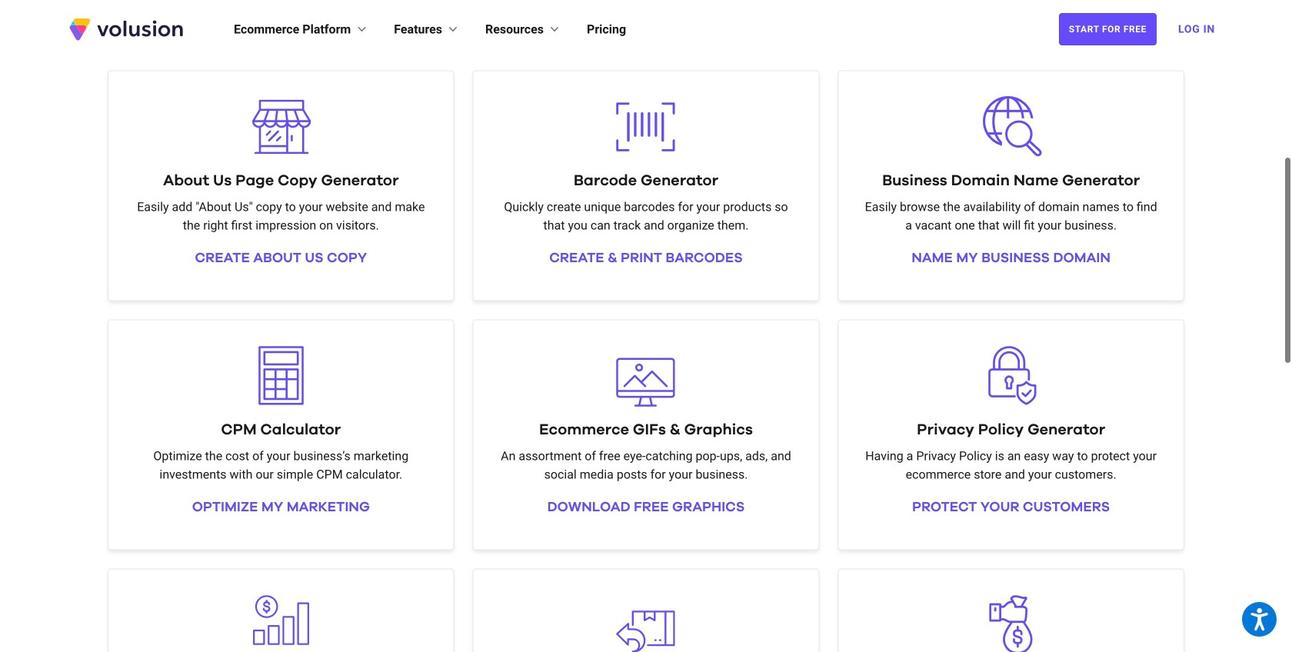 Task type: vqa. For each thing, say whether or not it's contained in the screenshot.
bottom the target
no



Task type: locate. For each thing, give the bounding box(es) containing it.
open accessibe: accessibility options, statement and help image
[[1252, 609, 1269, 631]]



